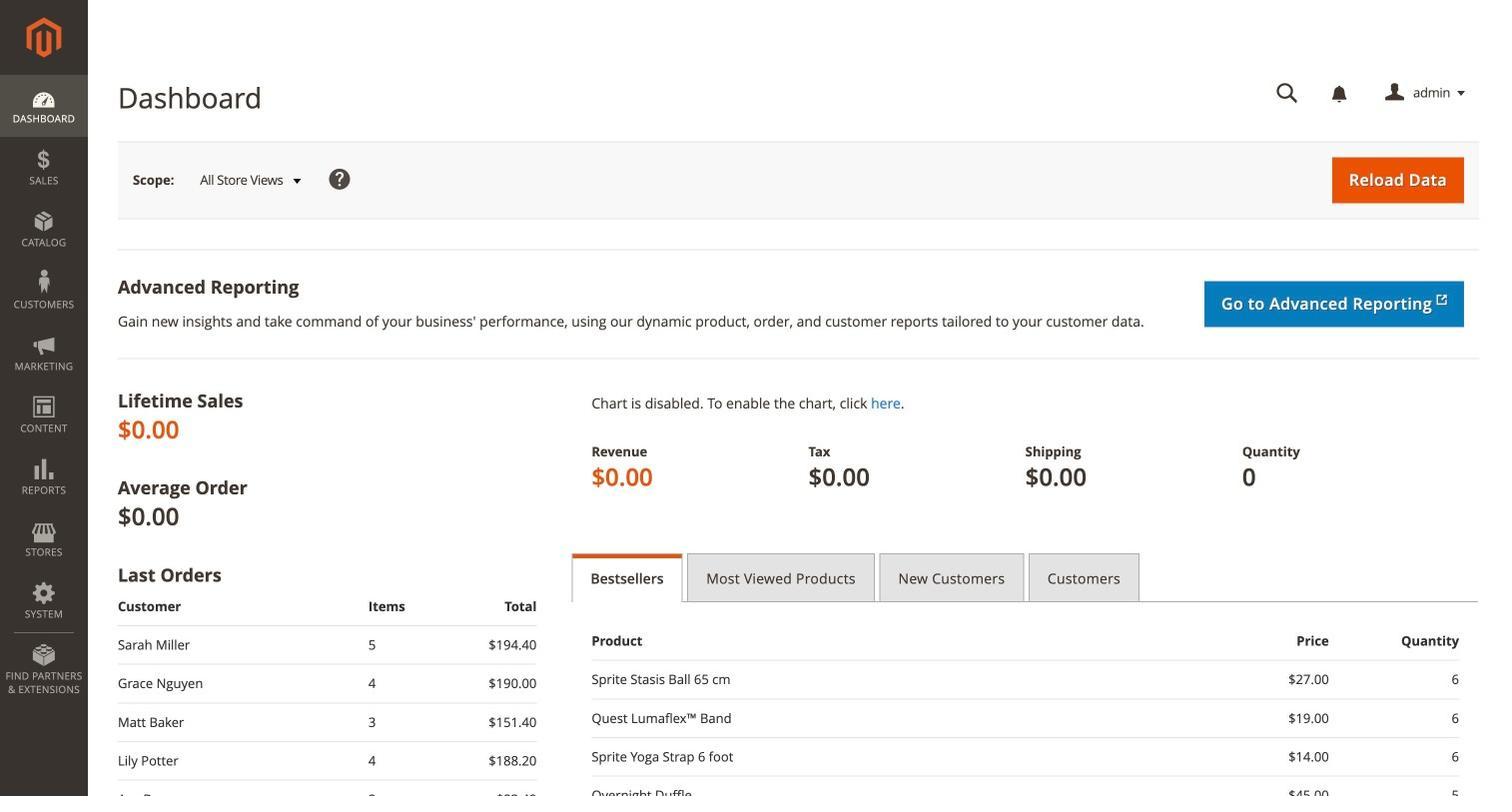 Task type: locate. For each thing, give the bounding box(es) containing it.
menu bar
[[0, 75, 88, 707]]

tab list
[[572, 554, 1480, 603]]

None text field
[[1263, 76, 1313, 111]]



Task type: describe. For each thing, give the bounding box(es) containing it.
magento admin panel image
[[26, 17, 61, 58]]



